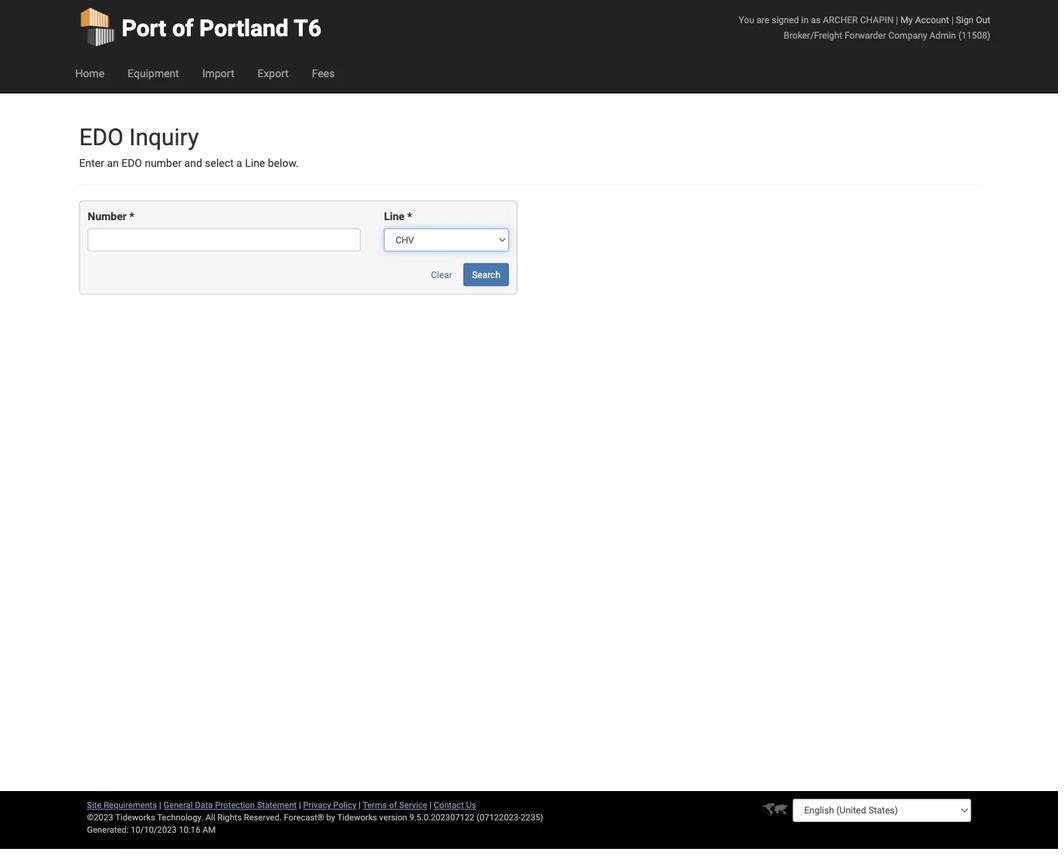 Task type: describe. For each thing, give the bounding box(es) containing it.
Number * text field
[[88, 228, 361, 251]]

of inside port of portland t6 link
[[172, 14, 194, 42]]

equipment
[[128, 67, 179, 80]]

out
[[977, 14, 991, 25]]

requirements
[[104, 800, 157, 810]]

statement
[[257, 800, 297, 810]]

port
[[122, 14, 166, 42]]

import
[[202, 67, 235, 80]]

are
[[757, 14, 770, 25]]

as
[[811, 14, 821, 25]]

| left my
[[897, 14, 899, 25]]

am
[[203, 825, 216, 835]]

general data protection statement link
[[164, 800, 297, 810]]

9.5.0.202307122
[[410, 813, 475, 823]]

number
[[145, 157, 182, 170]]

reserved.
[[244, 813, 282, 823]]

version
[[380, 813, 407, 823]]

a
[[237, 157, 242, 170]]

forwarder
[[845, 30, 887, 41]]

fees button
[[301, 54, 347, 93]]

10:16
[[179, 825, 200, 835]]

my account link
[[901, 14, 950, 25]]

number
[[88, 210, 127, 223]]

company
[[889, 30, 928, 41]]

data
[[195, 800, 213, 810]]

chapin
[[861, 14, 894, 25]]

broker/freight
[[784, 30, 843, 41]]

contact
[[434, 800, 464, 810]]

edo inquiry enter an edo number and select a line below.
[[79, 123, 299, 170]]

| left general
[[159, 800, 161, 810]]

site requirements | general data protection statement | privacy policy | terms of service | contact us ©2023 tideworks technology. all rights reserved. forecast® by tideworks version 9.5.0.202307122 (07122023-2235) generated: 10/10/2023 10:16 am
[[87, 800, 544, 835]]

general
[[164, 800, 193, 810]]

you are signed in as archer chapin | my account | sign out broker/freight forwarder company admin (11508)
[[739, 14, 991, 41]]

service
[[399, 800, 428, 810]]

forecast®
[[284, 813, 324, 823]]

| left sign
[[952, 14, 954, 25]]

in
[[802, 14, 809, 25]]

archer
[[823, 14, 859, 25]]

privacy
[[303, 800, 331, 810]]

of inside site requirements | general data protection statement | privacy policy | terms of service | contact us ©2023 tideworks technology. all rights reserved. forecast® by tideworks version 9.5.0.202307122 (07122023-2235) generated: 10/10/2023 10:16 am
[[389, 800, 397, 810]]

policy
[[333, 800, 357, 810]]

port of portland t6
[[122, 14, 322, 42]]

2235)
[[521, 813, 544, 823]]

rights
[[218, 813, 242, 823]]

my
[[901, 14, 913, 25]]

line inside 'edo inquiry enter an edo number and select a line below.'
[[245, 157, 265, 170]]

10/10/2023
[[131, 825, 177, 835]]

home
[[75, 67, 104, 80]]

inquiry
[[129, 123, 199, 151]]

below.
[[268, 157, 299, 170]]

signed
[[772, 14, 800, 25]]

line *
[[384, 210, 412, 223]]

1 vertical spatial line
[[384, 210, 405, 223]]



Task type: vqa. For each thing, say whether or not it's contained in the screenshot.
You are signed in as ARCHER CHAPIN | My Account | Sign Out Broker/Freight Forwarder Company Admin (11508)
yes



Task type: locate. For each thing, give the bounding box(es) containing it.
* for number *
[[129, 210, 134, 223]]

privacy policy link
[[303, 800, 357, 810]]

1 * from the left
[[129, 210, 134, 223]]

portland
[[199, 14, 289, 42]]

(11508)
[[959, 30, 991, 41]]

all
[[206, 813, 215, 823]]

export button
[[246, 54, 301, 93]]

0 horizontal spatial of
[[172, 14, 194, 42]]

1 horizontal spatial of
[[389, 800, 397, 810]]

us
[[466, 800, 476, 810]]

and
[[184, 157, 202, 170]]

of up version
[[389, 800, 397, 810]]

search button
[[464, 263, 509, 286]]

import button
[[191, 54, 246, 93]]

©2023 tideworks
[[87, 813, 155, 823]]

account
[[916, 14, 950, 25]]

0 vertical spatial of
[[172, 14, 194, 42]]

tideworks
[[337, 813, 377, 823]]

contact us link
[[434, 800, 476, 810]]

equipment button
[[116, 54, 191, 93]]

t6
[[294, 14, 322, 42]]

edo up enter
[[79, 123, 124, 151]]

|
[[897, 14, 899, 25], [952, 14, 954, 25], [159, 800, 161, 810], [299, 800, 301, 810], [359, 800, 361, 810], [430, 800, 432, 810]]

0 vertical spatial line
[[245, 157, 265, 170]]

admin
[[930, 30, 957, 41]]

site requirements link
[[87, 800, 157, 810]]

*
[[129, 210, 134, 223], [408, 210, 412, 223]]

sign out link
[[957, 14, 991, 25]]

terms of service link
[[363, 800, 428, 810]]

* for line *
[[408, 210, 412, 223]]

of
[[172, 14, 194, 42], [389, 800, 397, 810]]

edo right "an"
[[121, 157, 142, 170]]

0 vertical spatial edo
[[79, 123, 124, 151]]

you
[[739, 14, 755, 25]]

enter
[[79, 157, 104, 170]]

an
[[107, 157, 119, 170]]

export
[[258, 67, 289, 80]]

terms
[[363, 800, 387, 810]]

by
[[327, 813, 335, 823]]

line
[[245, 157, 265, 170], [384, 210, 405, 223]]

port of portland t6 link
[[79, 0, 322, 54]]

home button
[[64, 54, 116, 93]]

number *
[[88, 210, 134, 223]]

(07122023-
[[477, 813, 521, 823]]

0 horizontal spatial *
[[129, 210, 134, 223]]

| up 9.5.0.202307122
[[430, 800, 432, 810]]

1 vertical spatial edo
[[121, 157, 142, 170]]

site
[[87, 800, 102, 810]]

clear button
[[423, 263, 461, 286]]

protection
[[215, 800, 255, 810]]

search
[[472, 269, 501, 280]]

of right port on the top of page
[[172, 14, 194, 42]]

clear
[[431, 269, 453, 280]]

edo
[[79, 123, 124, 151], [121, 157, 142, 170]]

generated:
[[87, 825, 129, 835]]

1 vertical spatial of
[[389, 800, 397, 810]]

technology.
[[157, 813, 203, 823]]

select
[[205, 157, 234, 170]]

0 horizontal spatial line
[[245, 157, 265, 170]]

2 * from the left
[[408, 210, 412, 223]]

| up forecast®
[[299, 800, 301, 810]]

| up tideworks
[[359, 800, 361, 810]]

1 horizontal spatial line
[[384, 210, 405, 223]]

1 horizontal spatial *
[[408, 210, 412, 223]]

sign
[[957, 14, 974, 25]]

fees
[[312, 67, 335, 80]]



